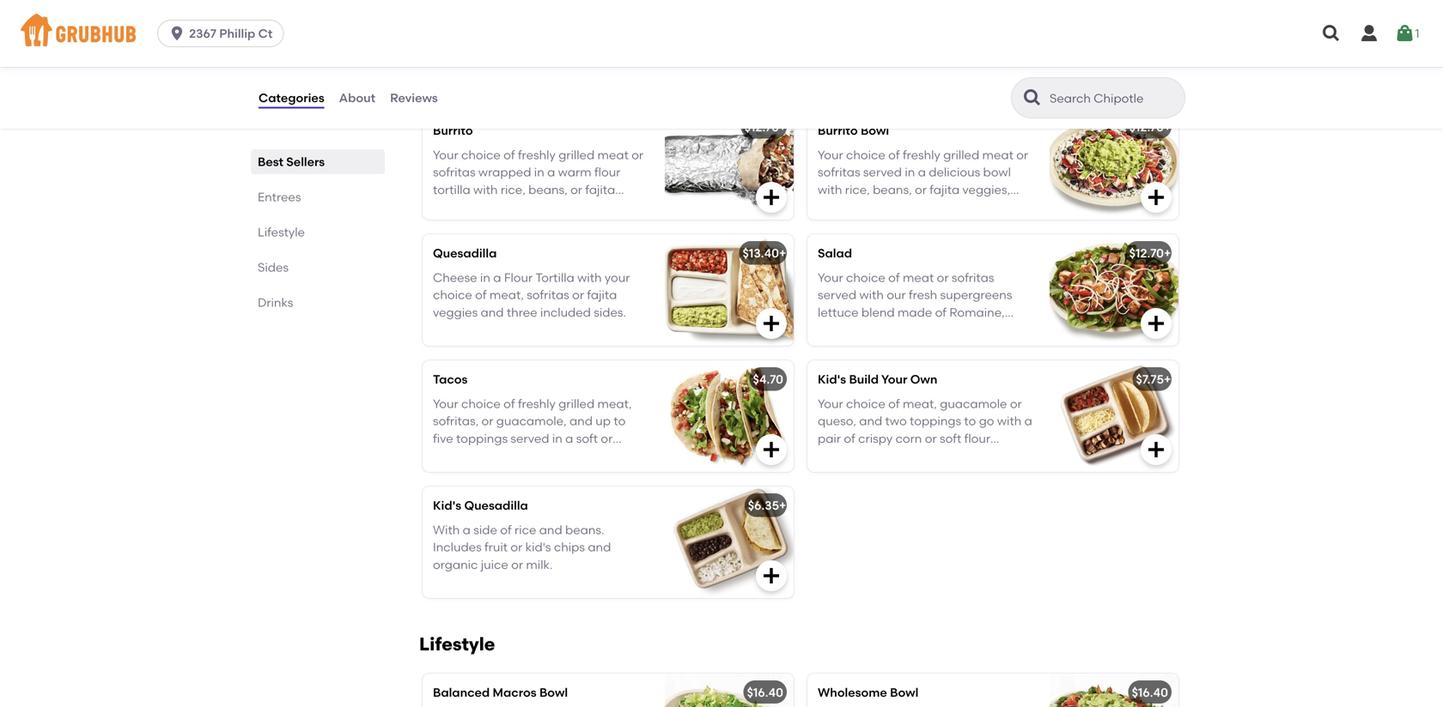 Task type: vqa. For each thing, say whether or not it's contained in the screenshot.
fajita inside Cheese in a Flour Tortilla with your choice of meat, sofritas or fajita veggies and three included sides.
yes



Task type: locate. For each thing, give the bounding box(es) containing it.
in right cheese
[[480, 270, 490, 285]]

1 vertical spatial organic
[[433, 558, 478, 572]]

your left the own
[[881, 372, 907, 387]]

a right the go
[[1025, 414, 1032, 429]]

sofritas inside your choice of freshly grilled meat or sofritas served in a delicious bowl with rice, beans, or fajita veggies, and topped with guac, salsa, queso blanco, sour cream or cheese.
[[818, 165, 860, 180]]

1 horizontal spatial lifestyle
[[419, 634, 495, 656]]

to right 'up'
[[614, 414, 626, 429]]

in down guacamole,
[[552, 432, 563, 446]]

burrito image
[[665, 108, 794, 220]]

meat, down the own
[[903, 397, 937, 411]]

kid's up with on the left of the page
[[433, 499, 461, 513]]

juice down corn
[[892, 466, 919, 481]]

organic down 'includes'
[[433, 558, 478, 572]]

and up blanco,
[[818, 200, 841, 214]]

sofritas down tortilla
[[527, 288, 569, 302]]

your for your choice of freshly grilled meat, sofritas, or guacamole, and up to five toppings served in a soft or hard-shell tortilla.
[[433, 397, 458, 411]]

sofritas inside cheese in a flour tortilla with your choice of meat, sofritas or fajita veggies and three included sides.
[[527, 288, 569, 302]]

choice for burrito bowl
[[846, 148, 886, 162]]

1 horizontal spatial burrito
[[818, 123, 858, 138]]

a inside your choice of freshly grilled meat or sofritas served in a delicious bowl with rice, beans, or fajita veggies, and topped with guac, salsa, queso blanco, sour cream or cheese.
[[918, 165, 926, 180]]

milk. down 'rice'
[[526, 558, 553, 572]]

included
[[540, 305, 591, 320]]

phillip
[[219, 26, 255, 41]]

in inside your choice of freshly grilled meat, sofritas, or guacamole, and up to five toppings served in a soft or hard-shell tortilla.
[[552, 432, 563, 446]]

freshly up guacamole,
[[518, 397, 556, 411]]

main navigation navigation
[[0, 0, 1443, 67]]

freshly inside your choice of freshly grilled meat or sofritas served in a delicious bowl with rice, beans, or fajita veggies, and topped with guac, salsa, queso blanco, sour cream or cheese.
[[903, 148, 941, 162]]

1 horizontal spatial to
[[964, 414, 976, 429]]

soft inside your choice of meat, guacamole or queso, and two toppings to go with a pair of crispy corn or soft flour tortillas.includes fruit or kid's chips and organic juice or milk.
[[940, 432, 962, 446]]

choice down build
[[846, 397, 886, 411]]

tortilla.
[[494, 449, 535, 464]]

2 to from the left
[[964, 414, 976, 429]]

with inside cheese in a flour tortilla with your choice of meat, sofritas or fajita veggies and three included sides.
[[577, 270, 602, 285]]

best sellers
[[258, 155, 325, 169]]

categories
[[259, 91, 324, 105]]

your
[[818, 148, 843, 162], [881, 372, 907, 387], [433, 397, 458, 411], [818, 397, 843, 411]]

1 vertical spatial in
[[480, 270, 490, 285]]

veggies,
[[962, 182, 1010, 197]]

and left the three on the top
[[481, 305, 504, 320]]

of left 'rice'
[[500, 523, 512, 538]]

toppings inside your choice of meat, guacamole or queso, and two toppings to go with a pair of crispy corn or soft flour tortillas.includes fruit or kid's chips and organic juice or milk.
[[910, 414, 961, 429]]

to
[[614, 414, 626, 429], [964, 414, 976, 429]]

1 horizontal spatial $16.40
[[1132, 686, 1168, 700]]

tacos image
[[665, 361, 794, 472]]

your
[[605, 270, 630, 285]]

0 vertical spatial toppings
[[910, 414, 961, 429]]

in inside your choice of freshly grilled meat or sofritas served in a delicious bowl with rice, beans, or fajita veggies, and topped with guac, salsa, queso blanco, sour cream or cheese.
[[905, 165, 915, 180]]

bowl up rice, at the top right of page
[[861, 123, 889, 138]]

your down burrito bowl
[[818, 148, 843, 162]]

with inside your choice of meat, guacamole or queso, and two toppings to go with a pair of crispy corn or soft flour tortillas.includes fruit or kid's chips and organic juice or milk.
[[997, 414, 1022, 429]]

wholesome bowl
[[818, 686, 919, 700]]

side
[[474, 523, 497, 538]]

0 horizontal spatial soft
[[576, 432, 598, 446]]

choice up sofritas,
[[461, 397, 501, 411]]

juice inside your choice of meat, guacamole or queso, and two toppings to go with a pair of crispy corn or soft flour tortillas.includes fruit or kid's chips and organic juice or milk.
[[892, 466, 919, 481]]

0 horizontal spatial fruit
[[485, 540, 508, 555]]

kid's for kid's build your own
[[818, 372, 846, 387]]

shell
[[466, 449, 492, 464]]

grilled inside your choice of freshly grilled meat, sofritas, or guacamole, and up to five toppings served in a soft or hard-shell tortilla.
[[559, 397, 595, 411]]

choice inside your choice of freshly grilled meat, sofritas, or guacamole, and up to five toppings served in a soft or hard-shell tortilla.
[[461, 397, 501, 411]]

your inside your choice of meat, guacamole or queso, and two toppings to go with a pair of crispy corn or soft flour tortillas.includes fruit or kid's chips and organic juice or milk.
[[818, 397, 843, 411]]

quesadilla
[[433, 246, 497, 261], [464, 499, 528, 513]]

choice for tacos
[[461, 397, 501, 411]]

of up "beans,"
[[888, 148, 900, 162]]

meat,
[[490, 288, 524, 302], [597, 397, 632, 411], [903, 397, 937, 411]]

juice down 'side'
[[481, 558, 508, 572]]

organic inside with a side of rice and beans. includes fruit or kid's chips and organic juice or milk.
[[433, 558, 478, 572]]

+ for your choice of meat, guacamole or queso, and two toppings to go with a pair of crispy corn or soft flour tortillas.includes fruit or kid's chips and organic juice or milk.
[[1164, 372, 1171, 387]]

0 horizontal spatial meat,
[[490, 288, 524, 302]]

and up 'crispy'
[[859, 414, 882, 429]]

choice down burrito bowl
[[846, 148, 886, 162]]

delicious
[[929, 165, 980, 180]]

svg image inside main navigation navigation
[[1321, 23, 1342, 44]]

lifestyle up sides
[[258, 225, 305, 240]]

of up veggies
[[475, 288, 487, 302]]

1 vertical spatial toppings
[[456, 432, 508, 446]]

a inside cheese in a flour tortilla with your choice of meat, sofritas or fajita veggies and three included sides.
[[493, 270, 501, 285]]

balanced
[[433, 686, 490, 700]]

1 vertical spatial entrees
[[258, 190, 301, 204]]

a left flour
[[493, 270, 501, 285]]

0 vertical spatial lifestyle
[[258, 225, 305, 240]]

freshly for in
[[903, 148, 941, 162]]

$6.35
[[748, 499, 779, 513]]

served down guacamole,
[[511, 432, 549, 446]]

entrees
[[419, 68, 487, 90], [258, 190, 301, 204]]

pair
[[818, 432, 841, 446]]

2 soft from the left
[[940, 432, 962, 446]]

wholesome
[[818, 686, 887, 700]]

bowl right wholesome
[[890, 686, 919, 700]]

kid's down flour
[[958, 449, 984, 464]]

+
[[779, 120, 786, 134], [1164, 120, 1171, 134], [779, 246, 786, 261], [1164, 246, 1171, 261], [1164, 372, 1171, 387], [779, 499, 786, 513]]

1 vertical spatial fajita
[[587, 288, 617, 302]]

bowl right macros
[[539, 686, 568, 700]]

freshly inside your choice of freshly grilled meat, sofritas, or guacamole, and up to five toppings served in a soft or hard-shell tortilla.
[[518, 397, 556, 411]]

2 horizontal spatial bowl
[[890, 686, 919, 700]]

served
[[863, 165, 902, 180], [511, 432, 549, 446]]

milk. down guacamole
[[937, 466, 964, 481]]

0 horizontal spatial $16.40
[[747, 686, 783, 700]]

0 horizontal spatial served
[[511, 432, 549, 446]]

1 vertical spatial grilled
[[559, 397, 595, 411]]

corn
[[896, 432, 922, 446]]

2 vertical spatial in
[[552, 432, 563, 446]]

fajita down delicious
[[930, 182, 960, 197]]

quesadilla up cheese
[[433, 246, 497, 261]]

0 vertical spatial fajita
[[930, 182, 960, 197]]

burrito up rice, at the top right of page
[[818, 123, 858, 138]]

burrito for burrito
[[433, 123, 473, 138]]

with right the go
[[997, 414, 1022, 429]]

0 vertical spatial milk.
[[937, 466, 964, 481]]

0 vertical spatial kid's
[[958, 449, 984, 464]]

chips down beans.
[[554, 540, 585, 555]]

juice
[[892, 466, 919, 481], [481, 558, 508, 572]]

milk. inside with a side of rice and beans. includes fruit or kid's chips and organic juice or milk.
[[526, 558, 553, 572]]

cheese.
[[948, 217, 993, 232]]

1 vertical spatial chips
[[554, 540, 585, 555]]

in up "beans,"
[[905, 165, 915, 180]]

0 horizontal spatial grilled
[[559, 397, 595, 411]]

to inside your choice of freshly grilled meat, sofritas, or guacamole, and up to five toppings served in a soft or hard-shell tortilla.
[[614, 414, 626, 429]]

juice inside with a side of rice and beans. includes fruit or kid's chips and organic juice or milk.
[[481, 558, 508, 572]]

1 soft from the left
[[576, 432, 598, 446]]

meat, down flour
[[490, 288, 524, 302]]

1 horizontal spatial freshly
[[903, 148, 941, 162]]

0 horizontal spatial burrito
[[433, 123, 473, 138]]

flour
[[964, 432, 991, 446]]

queso
[[989, 200, 1025, 214]]

cream
[[892, 217, 930, 232]]

kid's
[[818, 372, 846, 387], [433, 499, 461, 513]]

balanced macros bowl
[[433, 686, 568, 700]]

search icon image
[[1022, 88, 1043, 108]]

0 vertical spatial freshly
[[903, 148, 941, 162]]

chips
[[986, 449, 1018, 464], [554, 540, 585, 555]]

wholesome bowl image
[[1050, 674, 1179, 708]]

0 horizontal spatial toppings
[[456, 432, 508, 446]]

soft down 'up'
[[576, 432, 598, 446]]

and
[[818, 200, 841, 214], [481, 305, 504, 320], [570, 414, 593, 429], [859, 414, 882, 429], [818, 466, 841, 481], [539, 523, 562, 538], [588, 540, 611, 555]]

1 vertical spatial freshly
[[518, 397, 556, 411]]

freshly up delicious
[[903, 148, 941, 162]]

and down beans.
[[588, 540, 611, 555]]

a
[[918, 165, 926, 180], [493, 270, 501, 285], [1025, 414, 1032, 429], [565, 432, 573, 446], [463, 523, 471, 538]]

1 burrito from the left
[[433, 123, 473, 138]]

0 vertical spatial served
[[863, 165, 902, 180]]

0 horizontal spatial freshly
[[518, 397, 556, 411]]

$6.35 +
[[748, 499, 786, 513]]

your up sofritas,
[[433, 397, 458, 411]]

in
[[905, 165, 915, 180], [480, 270, 490, 285], [552, 432, 563, 446]]

fruit down corn
[[917, 449, 940, 464]]

your up queso,
[[818, 397, 843, 411]]

with left rice, at the top right of page
[[818, 182, 842, 197]]

sofritas up rice, at the top right of page
[[818, 165, 860, 180]]

2 horizontal spatial in
[[905, 165, 915, 180]]

lifestyle up balanced
[[419, 634, 495, 656]]

choice
[[846, 148, 886, 162], [433, 288, 472, 302], [461, 397, 501, 411], [846, 397, 886, 411]]

svg image inside 2367 phillip ct button
[[168, 25, 186, 42]]

your inside your choice of freshly grilled meat or sofritas served in a delicious bowl with rice, beans, or fajita veggies, and topped with guac, salsa, queso blanco, sour cream or cheese.
[[818, 148, 843, 162]]

2 horizontal spatial meat,
[[903, 397, 937, 411]]

your inside your choice of freshly grilled meat, sofritas, or guacamole, and up to five toppings served in a soft or hard-shell tortilla.
[[433, 397, 458, 411]]

quesadilla up 'side'
[[464, 499, 528, 513]]

served up "beans,"
[[863, 165, 902, 180]]

fajita inside your choice of freshly grilled meat or sofritas served in a delicious bowl with rice, beans, or fajita veggies, and topped with guac, salsa, queso blanco, sour cream or cheese.
[[930, 182, 960, 197]]

2 $16.40 from the left
[[1132, 686, 1168, 700]]

0 vertical spatial grilled
[[943, 148, 979, 162]]

burrito down reviews
[[433, 123, 473, 138]]

macros
[[493, 686, 537, 700]]

hard-
[[433, 449, 466, 464]]

and inside your choice of freshly grilled meat, sofritas, or guacamole, and up to five toppings served in a soft or hard-shell tortilla.
[[570, 414, 593, 429]]

of inside cheese in a flour tortilla with your choice of meat, sofritas or fajita veggies and three included sides.
[[475, 288, 487, 302]]

0 vertical spatial fruit
[[917, 449, 940, 464]]

svg image
[[1321, 23, 1342, 44], [761, 187, 782, 208], [1146, 187, 1167, 208], [761, 314, 782, 334], [1146, 314, 1167, 334]]

your choice of meat, guacamole or queso, and two toppings to go with a pair of crispy corn or soft flour tortillas.includes fruit or kid's chips and organic juice or milk.
[[818, 397, 1032, 481]]

with left your
[[577, 270, 602, 285]]

0 horizontal spatial bowl
[[539, 686, 568, 700]]

grilled
[[943, 148, 979, 162], [559, 397, 595, 411]]

1 horizontal spatial sofritas
[[818, 165, 860, 180]]

0 vertical spatial kid's
[[818, 372, 846, 387]]

your for your choice of meat, guacamole or queso, and two toppings to go with a pair of crispy corn or soft flour tortillas.includes fruit or kid's chips and organic juice or milk.
[[818, 397, 843, 411]]

of
[[888, 148, 900, 162], [475, 288, 487, 302], [504, 397, 515, 411], [888, 397, 900, 411], [844, 432, 855, 446], [500, 523, 512, 538]]

Search Chipotle search field
[[1048, 90, 1179, 107]]

fruit down 'side'
[[485, 540, 508, 555]]

five
[[433, 432, 453, 446]]

1 horizontal spatial toppings
[[910, 414, 961, 429]]

a inside with a side of rice and beans. includes fruit or kid's chips and organic juice or milk.
[[463, 523, 471, 538]]

0 horizontal spatial kid's
[[433, 499, 461, 513]]

entrees up reviews
[[419, 68, 487, 90]]

choice inside cheese in a flour tortilla with your choice of meat, sofritas or fajita veggies and three included sides.
[[433, 288, 472, 302]]

to left the go
[[964, 414, 976, 429]]

or
[[1016, 148, 1028, 162], [915, 182, 927, 197], [933, 217, 945, 232], [572, 288, 584, 302], [1010, 397, 1022, 411], [482, 414, 493, 429], [601, 432, 613, 446], [925, 432, 937, 446], [943, 449, 955, 464], [922, 466, 934, 481], [511, 540, 523, 555], [511, 558, 523, 572]]

chips down flour
[[986, 449, 1018, 464]]

1 horizontal spatial chips
[[986, 449, 1018, 464]]

0 horizontal spatial sofritas
[[527, 288, 569, 302]]

your choice of freshly grilled meat, sofritas, or guacamole, and up to five toppings served in a soft or hard-shell tortilla.
[[433, 397, 632, 464]]

and left 'up'
[[570, 414, 593, 429]]

$16.40 for wholesome bowl
[[1132, 686, 1168, 700]]

1 $16.40 from the left
[[747, 686, 783, 700]]

2 burrito from the left
[[818, 123, 858, 138]]

0 horizontal spatial in
[[480, 270, 490, 285]]

1 vertical spatial kid's
[[433, 499, 461, 513]]

1 horizontal spatial served
[[863, 165, 902, 180]]

1 vertical spatial kid's
[[525, 540, 551, 555]]

$12.70 for burrito bowl
[[1129, 120, 1164, 134]]

and inside cheese in a flour tortilla with your choice of meat, sofritas or fajita veggies and three included sides.
[[481, 305, 504, 320]]

toppings up shell
[[456, 432, 508, 446]]

a left 'side'
[[463, 523, 471, 538]]

or inside cheese in a flour tortilla with your choice of meat, sofritas or fajita veggies and three included sides.
[[572, 288, 584, 302]]

toppings
[[910, 414, 961, 429], [456, 432, 508, 446]]

bowl for burrito bowl
[[861, 123, 889, 138]]

$16.40 for balanced macros bowl
[[747, 686, 783, 700]]

kid's for kid's quesadilla
[[433, 499, 461, 513]]

0 vertical spatial sofritas
[[818, 165, 860, 180]]

+ for your choice of freshly grilled meat or sofritas served in a delicious bowl with rice, beans, or fajita veggies, and topped with guac, salsa, queso blanco, sour cream or cheese.
[[1164, 120, 1171, 134]]

fajita up sides.
[[587, 288, 617, 302]]

includes
[[433, 540, 482, 555]]

kid's inside your choice of meat, guacamole or queso, and two toppings to go with a pair of crispy corn or soft flour tortillas.includes fruit or kid's chips and organic juice or milk.
[[958, 449, 984, 464]]

0 horizontal spatial to
[[614, 414, 626, 429]]

$13.40 +
[[743, 246, 786, 261]]

choice inside your choice of meat, guacamole or queso, and two toppings to go with a pair of crispy corn or soft flour tortillas.includes fruit or kid's chips and organic juice or milk.
[[846, 397, 886, 411]]

1 horizontal spatial meat,
[[597, 397, 632, 411]]

grilled up guacamole,
[[559, 397, 595, 411]]

0 horizontal spatial fajita
[[587, 288, 617, 302]]

kid's inside with a side of rice and beans. includes fruit or kid's chips and organic juice or milk.
[[525, 540, 551, 555]]

grilled inside your choice of freshly grilled meat or sofritas served in a delicious bowl with rice, beans, or fajita veggies, and topped with guac, salsa, queso blanco, sour cream or cheese.
[[943, 148, 979, 162]]

1 horizontal spatial kid's
[[958, 449, 984, 464]]

choice inside your choice of freshly grilled meat or sofritas served in a delicious bowl with rice, beans, or fajita veggies, and topped with guac, salsa, queso blanco, sour cream or cheese.
[[846, 148, 886, 162]]

0 vertical spatial in
[[905, 165, 915, 180]]

kid's quesadilla image
[[665, 487, 794, 599]]

burrito for burrito bowl
[[818, 123, 858, 138]]

0 vertical spatial juice
[[892, 466, 919, 481]]

kid's down 'rice'
[[525, 540, 551, 555]]

freshly
[[903, 148, 941, 162], [518, 397, 556, 411]]

your for your choice of freshly grilled meat or sofritas served in a delicious bowl with rice, beans, or fajita veggies, and topped with guac, salsa, queso blanco, sour cream or cheese.
[[818, 148, 843, 162]]

1 vertical spatial juice
[[481, 558, 508, 572]]

burrito
[[433, 123, 473, 138], [818, 123, 858, 138]]

1 horizontal spatial soft
[[940, 432, 962, 446]]

milk.
[[937, 466, 964, 481], [526, 558, 553, 572]]

fruit
[[917, 449, 940, 464], [485, 540, 508, 555]]

1 vertical spatial served
[[511, 432, 549, 446]]

1 horizontal spatial bowl
[[861, 123, 889, 138]]

1 horizontal spatial organic
[[844, 466, 889, 481]]

svg image
[[1359, 23, 1380, 44], [1395, 23, 1415, 44], [168, 25, 186, 42], [761, 440, 782, 460], [1146, 440, 1167, 460], [761, 566, 782, 587]]

1 vertical spatial milk.
[[526, 558, 553, 572]]

go
[[979, 414, 994, 429]]

0 horizontal spatial kid's
[[525, 540, 551, 555]]

1 horizontal spatial kid's
[[818, 372, 846, 387]]

$12.70 +
[[744, 120, 786, 134], [1129, 120, 1171, 134], [1129, 246, 1171, 261]]

1 horizontal spatial entrees
[[419, 68, 487, 90]]

of up guacamole,
[[504, 397, 515, 411]]

entrees down "best"
[[258, 190, 301, 204]]

organic
[[844, 466, 889, 481], [433, 558, 478, 572]]

1 horizontal spatial milk.
[[937, 466, 964, 481]]

1 horizontal spatial fajita
[[930, 182, 960, 197]]

1 horizontal spatial in
[[552, 432, 563, 446]]

0 horizontal spatial juice
[[481, 558, 508, 572]]

kid's left build
[[818, 372, 846, 387]]

veggies
[[433, 305, 478, 320]]

0 horizontal spatial chips
[[554, 540, 585, 555]]

sofritas
[[818, 165, 860, 180], [527, 288, 569, 302]]

soft left flour
[[940, 432, 962, 446]]

organic down tortillas.includes
[[844, 466, 889, 481]]

1 vertical spatial sofritas
[[527, 288, 569, 302]]

1 vertical spatial fruit
[[485, 540, 508, 555]]

kid's
[[958, 449, 984, 464], [525, 540, 551, 555]]

0 horizontal spatial milk.
[[526, 558, 553, 572]]

bowl
[[861, 123, 889, 138], [539, 686, 568, 700], [890, 686, 919, 700]]

1 to from the left
[[614, 414, 626, 429]]

0 vertical spatial chips
[[986, 449, 1018, 464]]

0 horizontal spatial organic
[[433, 558, 478, 572]]

1 horizontal spatial fruit
[[917, 449, 940, 464]]

organic inside your choice of meat, guacamole or queso, and two toppings to go with a pair of crispy corn or soft flour tortillas.includes fruit or kid's chips and organic juice or milk.
[[844, 466, 889, 481]]

meat, up 'up'
[[597, 397, 632, 411]]

a inside your choice of meat, guacamole or queso, and two toppings to go with a pair of crispy corn or soft flour tortillas.includes fruit or kid's chips and organic juice or milk.
[[1025, 414, 1032, 429]]

$16.40
[[747, 686, 783, 700], [1132, 686, 1168, 700]]

choice down cheese
[[433, 288, 472, 302]]

a left delicious
[[918, 165, 926, 180]]

toppings up corn
[[910, 414, 961, 429]]

fajita
[[930, 182, 960, 197], [587, 288, 617, 302]]

1 horizontal spatial juice
[[892, 466, 919, 481]]

0 vertical spatial entrees
[[419, 68, 487, 90]]

tortilla
[[535, 270, 574, 285]]

a down guacamole,
[[565, 432, 573, 446]]

grilled up delicious
[[943, 148, 979, 162]]

1 horizontal spatial grilled
[[943, 148, 979, 162]]

served inside your choice of freshly grilled meat or sofritas served in a delicious bowl with rice, beans, or fajita veggies, and topped with guac, salsa, queso blanco, sour cream or cheese.
[[863, 165, 902, 180]]

0 vertical spatial organic
[[844, 466, 889, 481]]

lifestyle
[[258, 225, 305, 240], [419, 634, 495, 656]]

0 vertical spatial quesadilla
[[433, 246, 497, 261]]



Task type: describe. For each thing, give the bounding box(es) containing it.
of inside with a side of rice and beans. includes fruit or kid's chips and organic juice or milk.
[[500, 523, 512, 538]]

sides
[[258, 260, 289, 275]]

toppings inside your choice of freshly grilled meat, sofritas, or guacamole, and up to five toppings served in a soft or hard-shell tortilla.
[[456, 432, 508, 446]]

fruit inside with a side of rice and beans. includes fruit or kid's chips and organic juice or milk.
[[485, 540, 508, 555]]

with a side of rice and beans. includes fruit or kid's chips and organic juice or milk.
[[433, 523, 611, 572]]

burrito bowl image
[[1050, 108, 1179, 220]]

$13.40
[[743, 246, 779, 261]]

of inside your choice of freshly grilled meat or sofritas served in a delicious bowl with rice, beans, or fajita veggies, and topped with guac, salsa, queso blanco, sour cream or cheese.
[[888, 148, 900, 162]]

tacos
[[433, 372, 468, 387]]

rice,
[[845, 182, 870, 197]]

topped
[[844, 200, 887, 214]]

freshly for and
[[518, 397, 556, 411]]

1
[[1415, 26, 1420, 41]]

ct
[[258, 26, 273, 41]]

crispy
[[858, 432, 893, 446]]

svg image for quesadilla
[[761, 314, 782, 334]]

kid's build your own image
[[1050, 361, 1179, 472]]

queso,
[[818, 414, 856, 429]]

$4.70
[[753, 372, 783, 387]]

and down pair
[[818, 466, 841, 481]]

sides.
[[594, 305, 626, 320]]

burrito bowl
[[818, 123, 889, 138]]

own
[[910, 372, 937, 387]]

cheese
[[433, 270, 477, 285]]

choice for kid's build your own
[[846, 397, 886, 411]]

0 horizontal spatial entrees
[[258, 190, 301, 204]]

flour
[[504, 270, 533, 285]]

guacamole,
[[496, 414, 567, 429]]

+ for with a side of rice and beans. includes fruit or kid's chips and organic juice or milk.
[[779, 499, 786, 513]]

three
[[507, 305, 537, 320]]

with up cream
[[890, 200, 914, 214]]

milk. inside your choice of meat, guacamole or queso, and two toppings to go with a pair of crispy corn or soft flour tortillas.includes fruit or kid's chips and organic juice or milk.
[[937, 466, 964, 481]]

your choice of freshly grilled meat or sofritas served in a delicious bowl with rice, beans, or fajita veggies, and topped with guac, salsa, queso blanco, sour cream or cheese.
[[818, 148, 1028, 232]]

salad
[[818, 246, 852, 261]]

bowl
[[983, 165, 1011, 180]]

$12.70 + for burrito bowl
[[1129, 120, 1171, 134]]

guacamole
[[940, 397, 1007, 411]]

kid's build your own
[[818, 372, 937, 387]]

$7.75 +
[[1136, 372, 1171, 387]]

svg image for salad
[[1146, 314, 1167, 334]]

drinks
[[258, 296, 293, 310]]

fruit inside your choice of meat, guacamole or queso, and two toppings to go with a pair of crispy corn or soft flour tortillas.includes fruit or kid's chips and organic juice or milk.
[[917, 449, 940, 464]]

chips inside your choice of meat, guacamole or queso, and two toppings to go with a pair of crispy corn or soft flour tortillas.includes fruit or kid's chips and organic juice or milk.
[[986, 449, 1018, 464]]

chips inside with a side of rice and beans. includes fruit or kid's chips and organic juice or milk.
[[554, 540, 585, 555]]

meat, inside your choice of freshly grilled meat, sofritas, or guacamole, and up to five toppings served in a soft or hard-shell tortilla.
[[597, 397, 632, 411]]

$12.70 + for salad
[[1129, 246, 1171, 261]]

cheese in a flour tortilla with your choice of meat, sofritas or fajita veggies and three included sides.
[[433, 270, 630, 320]]

fajita inside cheese in a flour tortilla with your choice of meat, sofritas or fajita veggies and three included sides.
[[587, 288, 617, 302]]

served inside your choice of freshly grilled meat, sofritas, or guacamole, and up to five toppings served in a soft or hard-shell tortilla.
[[511, 432, 549, 446]]

of up the two
[[888, 397, 900, 411]]

quesadilla image
[[665, 234, 794, 346]]

2367 phillip ct
[[189, 26, 273, 41]]

build
[[849, 372, 879, 387]]

beans.
[[565, 523, 604, 538]]

grilled for meat
[[943, 148, 979, 162]]

1 vertical spatial quesadilla
[[464, 499, 528, 513]]

categories button
[[258, 67, 325, 129]]

1 button
[[1395, 18, 1420, 49]]

rice
[[515, 523, 536, 538]]

sellers
[[286, 155, 325, 169]]

kid's quesadilla
[[433, 499, 528, 513]]

about
[[339, 91, 375, 105]]

1 vertical spatial lifestyle
[[419, 634, 495, 656]]

of inside your choice of freshly grilled meat, sofritas, or guacamole, and up to five toppings served in a soft or hard-shell tortilla.
[[504, 397, 515, 411]]

in inside cheese in a flour tortilla with your choice of meat, sofritas or fajita veggies and three included sides.
[[480, 270, 490, 285]]

meat, inside your choice of meat, guacamole or queso, and two toppings to go with a pair of crispy corn or soft flour tortillas.includes fruit or kid's chips and organic juice or milk.
[[903, 397, 937, 411]]

soft inside your choice of freshly grilled meat, sofritas, or guacamole, and up to five toppings served in a soft or hard-shell tortilla.
[[576, 432, 598, 446]]

reviews button
[[389, 67, 439, 129]]

beans,
[[873, 182, 912, 197]]

and inside your choice of freshly grilled meat or sofritas served in a delicious bowl with rice, beans, or fajita veggies, and topped with guac, salsa, queso blanco, sour cream or cheese.
[[818, 200, 841, 214]]

sour
[[864, 217, 889, 232]]

best
[[258, 155, 283, 169]]

svg image for burrito bowl
[[1146, 187, 1167, 208]]

salad image
[[1050, 234, 1179, 346]]

svg image inside 1 button
[[1395, 23, 1415, 44]]

guac,
[[917, 200, 950, 214]]

two
[[885, 414, 907, 429]]

with
[[433, 523, 460, 538]]

meat, inside cheese in a flour tortilla with your choice of meat, sofritas or fajita veggies and three included sides.
[[490, 288, 524, 302]]

grilled for meat,
[[559, 397, 595, 411]]

reviews
[[390, 91, 438, 105]]

tortillas.includes
[[818, 449, 914, 464]]

+ for cheese in a flour tortilla with your choice of meat, sofritas or fajita veggies and three included sides.
[[779, 246, 786, 261]]

balanced macros bowl image
[[665, 674, 794, 708]]

$7.75
[[1136, 372, 1164, 387]]

sofritas,
[[433, 414, 479, 429]]

and right 'rice'
[[539, 523, 562, 538]]

salsa,
[[953, 200, 986, 214]]

of right pair
[[844, 432, 855, 446]]

0 horizontal spatial lifestyle
[[258, 225, 305, 240]]

$12.70 for salad
[[1129, 246, 1164, 261]]

a inside your choice of freshly grilled meat, sofritas, or guacamole, and up to five toppings served in a soft or hard-shell tortilla.
[[565, 432, 573, 446]]

2367
[[189, 26, 216, 41]]

meat
[[982, 148, 1014, 162]]

2367 phillip ct button
[[157, 20, 291, 47]]

up
[[596, 414, 611, 429]]

to inside your choice of meat, guacamole or queso, and two toppings to go with a pair of crispy corn or soft flour tortillas.includes fruit or kid's chips and organic juice or milk.
[[964, 414, 976, 429]]

about button
[[338, 67, 376, 129]]

blanco,
[[818, 217, 861, 232]]

bowl for wholesome bowl
[[890, 686, 919, 700]]



